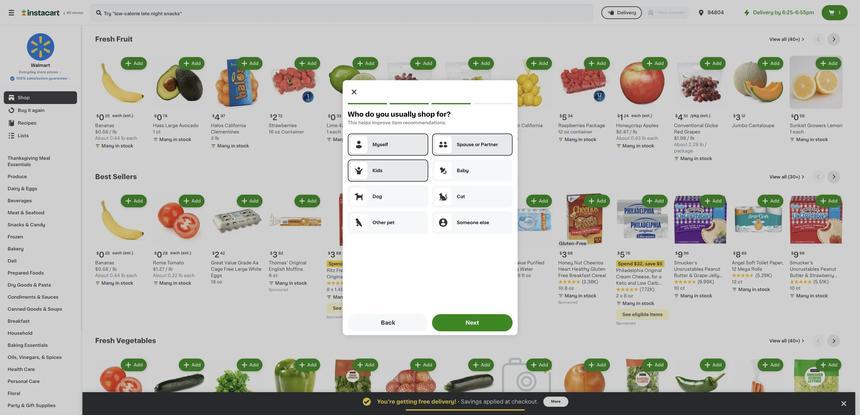 Task type: locate. For each thing, give the bounding box(es) containing it.
3 left 88
[[331, 251, 336, 259]]

& right meat
[[20, 211, 24, 215]]

1 view all (40+) button from the top
[[767, 33, 807, 46]]

bananas $0.58 / lb about 0.44 lb each for 4
[[95, 123, 137, 140]]

red inside sun harvest seedless red grapes $2.18 / lb about 2.4 lb / package
[[385, 130, 394, 134]]

items
[[361, 306, 373, 311], [650, 312, 663, 317]]

see down the 2 x 8 oz on the bottom right
[[623, 312, 631, 317]]

see for 5
[[623, 312, 631, 317]]

0 horizontal spatial $1.98
[[443, 136, 455, 140]]

spend $20, save $5
[[329, 262, 373, 266]]

1 vertical spatial items
[[650, 312, 663, 317]]

large inside hass large avocado 1 ct
[[165, 123, 178, 128]]

1 $5 from the left
[[367, 262, 373, 266]]

oz right 1.48 on the bottom left of the page
[[345, 287, 350, 292]]

x right 40
[[508, 273, 510, 278]]

5 inside 'element'
[[388, 114, 394, 121]]

breakfast down 'healthy'
[[569, 273, 591, 278]]

1 vertical spatial all
[[782, 175, 787, 179]]

$5.23 per package (estimated) element
[[385, 111, 438, 122]]

x left 1.48 on the bottom left of the page
[[331, 287, 334, 292]]

sandwich down "grape" in the right bottom of the page
[[674, 280, 696, 284]]

walmart logo image
[[26, 33, 54, 61]]

$ inside $ 4 51
[[676, 114, 678, 118]]

9 up smucker's uncrustables peanut butter & strawberry jam sandwich
[[794, 251, 799, 259]]

avocado
[[179, 123, 199, 128]]

2 x 8 oz
[[616, 294, 633, 298]]

see
[[333, 306, 342, 311], [623, 312, 631, 317]]

sandwich inside smucker's uncrustables peanut butter & strawberry jam sandwich
[[801, 280, 823, 284]]

grapes down conventional
[[684, 130, 701, 134]]

see eligible items button for 3
[[327, 303, 380, 314]]

jumbo
[[732, 123, 748, 128]]

96 for smucker's uncrustables peanut butter & grape jelly sandwich
[[684, 252, 689, 255]]

package down 2.28
[[674, 149, 693, 153]]

prepared foods link
[[4, 267, 77, 279]]

eggs down produce link
[[26, 186, 37, 191]]

fresh for fresh vegetables
[[95, 338, 115, 344]]

2 10 ct from the left
[[790, 286, 801, 291]]

seedless down shop
[[413, 123, 433, 128]]

18
[[211, 280, 216, 284]]

3 up jumbo
[[736, 114, 741, 121]]

1 horizontal spatial $5
[[657, 262, 663, 266]]

more button
[[544, 397, 568, 407]]

uncrustables up the jam
[[790, 267, 820, 272]]

2 view all (40+) from the top
[[770, 339, 800, 343]]

$ 9 96 for smucker's uncrustables peanut butter & grape jelly sandwich
[[676, 251, 689, 259]]

uncrustables for strawberry
[[790, 267, 820, 272]]

each (est.) inside $0.28 each (estimated) 'element'
[[170, 251, 191, 255]]

0 vertical spatial original
[[289, 261, 306, 265]]

lifestyle
[[616, 287, 636, 292]]

$1.98 inside conventional globe red grapes $1.98 / lb about 2.28 lb / package
[[674, 136, 686, 140]]

original inside philadelphia original cream cheese, for a keto and low carb lifestyle
[[645, 268, 662, 273]]

2 vertical spatial view
[[770, 339, 781, 343]]

1 $ 0 25 from the top
[[96, 114, 110, 121]]

0 horizontal spatial peanut
[[705, 267, 721, 272]]

free down heart
[[558, 273, 568, 278]]

lb inside the halos california clementines 3 lb
[[215, 136, 219, 140]]

vinegars,
[[19, 355, 40, 360]]

view inside popup button
[[770, 175, 781, 179]]

delivery inside button
[[617, 10, 636, 15]]

3 view from the top
[[770, 339, 781, 343]]

0 horizontal spatial save
[[356, 262, 366, 266]]

2 horizontal spatial original
[[645, 268, 662, 273]]

2 view from the top
[[770, 175, 781, 179]]

1 red from the left
[[385, 130, 394, 134]]

stock
[[178, 137, 191, 142], [352, 137, 365, 142], [584, 137, 597, 142], [816, 137, 828, 142], [121, 144, 133, 148], [642, 144, 655, 148], [236, 144, 249, 148], [468, 156, 481, 161], [700, 156, 712, 161], [121, 281, 133, 285], [178, 281, 191, 285], [294, 281, 307, 285], [758, 287, 770, 292], [584, 294, 597, 298], [700, 294, 712, 298], [816, 294, 828, 298], [352, 295, 365, 299], [642, 301, 655, 306]]

2 $1.98 from the left
[[674, 136, 686, 140]]

honey
[[558, 261, 573, 265]]

58
[[800, 114, 805, 118]]

all for 0
[[782, 37, 787, 42]]

care down 'vinegars,'
[[24, 367, 35, 372]]

smucker's inside smucker's uncrustables peanut butter & grape jelly sandwich
[[674, 261, 697, 265]]

10 ct for smucker's uncrustables peanut butter & strawberry jam sandwich
[[790, 286, 801, 291]]

1 peanut from the left
[[705, 267, 721, 272]]

purified
[[527, 261, 545, 265]]

fresh down $20,
[[336, 268, 349, 273]]

1 horizontal spatial 4
[[446, 114, 452, 121]]

0 horizontal spatial eggs
[[26, 186, 37, 191]]

1 vertical spatial breakfast
[[8, 319, 30, 323]]

items up "back" 'button'
[[361, 306, 373, 311]]

ct
[[156, 130, 161, 134], [273, 273, 278, 278], [738, 280, 743, 284], [680, 286, 685, 291], [796, 286, 801, 291]]

personal
[[8, 379, 28, 384]]

1 (40+) from the top
[[788, 37, 800, 42]]

package down 2.43
[[443, 149, 462, 153]]

1 horizontal spatial /pkg (est.)
[[691, 114, 711, 118]]

smucker's inside smucker's uncrustables peanut butter & strawberry jam sandwich
[[790, 261, 813, 265]]

1 vertical spatial eggs
[[211, 273, 222, 278]]

& left candy
[[25, 223, 29, 227]]

ct inside hass large avocado 1 ct
[[156, 130, 161, 134]]

many in stock
[[159, 137, 191, 142], [333, 137, 365, 142], [565, 137, 597, 142], [796, 137, 828, 142], [101, 144, 133, 148], [623, 144, 655, 148], [217, 144, 249, 148], [449, 156, 481, 161], [681, 156, 712, 161], [101, 281, 133, 285], [159, 281, 191, 285], [275, 281, 307, 285], [739, 287, 770, 292], [565, 294, 597, 298], [681, 294, 712, 298], [796, 294, 828, 298], [333, 295, 365, 299], [623, 301, 655, 306]]

1 horizontal spatial eggs
[[211, 273, 222, 278]]

premium california lemons 2 lb bag
[[501, 123, 543, 140]]

1 vertical spatial x
[[331, 287, 334, 292]]

produce
[[8, 174, 27, 179]]

2 $ 0 25 from the top
[[96, 251, 110, 259]]

snacks & candy link
[[4, 219, 77, 231]]

free inside 'great value grade aa cage free large white eggs 18 oz'
[[224, 267, 234, 272]]

0 horizontal spatial breakfast
[[8, 319, 30, 323]]

butter inside smucker's uncrustables peanut butter & strawberry jam sandwich
[[790, 273, 804, 278]]

42 inside lime 42 1 each
[[339, 123, 344, 128]]

1 vertical spatial 25
[[105, 252, 110, 255]]

$ inside $ 8 86
[[733, 252, 736, 255]]

breakfast inside "link"
[[8, 319, 30, 323]]

3 down halos
[[211, 136, 214, 140]]

96 up smucker's uncrustables peanut butter & grape jelly sandwich
[[684, 252, 689, 255]]

0 vertical spatial $0.58
[[95, 130, 108, 134]]

original
[[289, 261, 306, 265], [645, 268, 662, 273], [327, 275, 344, 279]]

foods
[[30, 271, 44, 275]]

0 vertical spatial bananas $0.58 / lb about 0.44 lb each
[[95, 123, 137, 140]]

uncrustables inside smucker's uncrustables peanut butter & grape jelly sandwich
[[674, 267, 704, 272]]

original up muffins
[[289, 261, 306, 265]]

1 inside the sunkist growers lemon 1 each
[[790, 130, 792, 134]]

0 horizontal spatial spend
[[329, 262, 343, 266]]

2 $ 9 96 from the left
[[791, 251, 805, 259]]

smucker's for smucker's uncrustables peanut butter & strawberry jam sandwich
[[790, 261, 813, 265]]

bananas for 2
[[95, 261, 114, 265]]

0 horizontal spatial package
[[416, 142, 435, 147]]

smucker's up the jam
[[790, 261, 813, 265]]

0 horizontal spatial red
[[385, 130, 394, 134]]

3 for $ 3 88
[[331, 251, 336, 259]]

0 horizontal spatial items
[[361, 306, 373, 311]]

oz right the fl
[[526, 273, 531, 278]]

0 vertical spatial fresh
[[95, 36, 115, 42]]

prices
[[47, 70, 58, 74]]

0 horizontal spatial 9
[[678, 251, 683, 259]]

0 horizontal spatial original
[[289, 261, 306, 265]]

see eligible items button down (7.72k)
[[616, 309, 669, 320]]

1
[[839, 10, 841, 15], [620, 114, 623, 121], [153, 130, 155, 134], [327, 130, 329, 134], [790, 130, 792, 134]]

thomas'
[[269, 261, 288, 265]]

2 4 from the left
[[215, 114, 220, 121]]

& left "pasta"
[[33, 283, 37, 287]]

10 for smucker's uncrustables peanut butter & strawberry jam sandwich
[[790, 286, 795, 291]]

seedless inside $ 4 green seedless grapes bag $1.98 / lb about 2.43 lb / package
[[457, 123, 478, 128]]

bananas $0.58 / lb about 0.44 lb each
[[95, 123, 137, 140], [95, 261, 137, 278]]

instacart logo image
[[22, 9, 60, 16]]

sun
[[385, 123, 393, 128]]

original up for
[[645, 268, 662, 273]]

/pkg right 51
[[691, 114, 699, 118]]

0 horizontal spatial great
[[211, 261, 223, 265]]

california inside the halos california clementines 3 lb
[[225, 123, 246, 128]]

fruit
[[116, 36, 133, 42]]

goods down "prepared foods"
[[17, 283, 32, 287]]

1 9 from the left
[[678, 251, 683, 259]]

$0.25 each (estimated) element for 4
[[95, 111, 148, 122]]

eligible
[[343, 306, 359, 311], [632, 312, 649, 317]]

save right $32,
[[645, 262, 656, 266]]

0 horizontal spatial see
[[333, 306, 342, 311]]

oz right 16
[[275, 130, 280, 134]]

1 bananas $0.58 / lb about 0.44 lb each from the top
[[95, 123, 137, 140]]

fresh left the fruit
[[95, 36, 115, 42]]

0 horizontal spatial grapes
[[395, 130, 411, 134]]

2 california from the left
[[522, 123, 543, 128]]

1 horizontal spatial items
[[650, 312, 663, 317]]

1 $ 9 96 from the left
[[676, 251, 689, 259]]

delivery by 6:25-6:55pm
[[753, 10, 814, 15]]

beverages
[[8, 199, 32, 203]]

2 uncrustables from the left
[[790, 267, 820, 272]]

value inside 'great value grade aa cage free large white eggs 18 oz'
[[225, 261, 237, 265]]

2 spend from the left
[[618, 262, 633, 266]]

0 horizontal spatial 96
[[684, 252, 689, 255]]

lb
[[112, 130, 117, 134], [633, 130, 637, 134], [121, 136, 125, 140], [459, 136, 463, 140], [642, 136, 646, 140], [215, 136, 219, 140], [401, 136, 405, 140], [504, 136, 509, 140], [690, 136, 695, 140], [468, 142, 472, 147], [407, 142, 412, 147], [700, 142, 704, 147], [112, 267, 117, 272], [169, 267, 173, 272], [121, 273, 125, 278], [179, 273, 183, 278]]

original inside thomas' original english muffins 6 ct
[[289, 261, 306, 265]]

fresh for fresh fruit
[[95, 36, 115, 42]]

ct inside group
[[738, 280, 743, 284]]

grapes inside sun harvest seedless red grapes $2.18 / lb about 2.4 lb / package
[[395, 130, 411, 134]]

save for 5
[[645, 262, 656, 266]]

1 vertical spatial eligible
[[632, 312, 649, 317]]

/pkg (est.) for 5
[[402, 114, 422, 118]]

goods inside canned goods & soups link
[[27, 307, 42, 311]]

x down lifestyle
[[620, 294, 623, 298]]

1 vertical spatial item carousel region
[[95, 170, 843, 330]]

myself
[[372, 142, 388, 147]]

canned
[[8, 307, 26, 311]]

None search field
[[91, 4, 593, 22]]

value up water at the bottom right of page
[[514, 261, 526, 265]]

0.44 for 2
[[110, 273, 120, 278]]

product group
[[95, 56, 148, 150], [153, 56, 206, 144], [211, 56, 264, 150], [269, 56, 322, 135], [327, 56, 380, 144], [385, 56, 438, 157], [443, 56, 495, 163], [501, 56, 553, 141], [558, 56, 611, 144], [616, 56, 669, 150], [674, 56, 727, 163], [732, 56, 785, 129], [790, 56, 843, 144], [95, 193, 148, 288], [153, 193, 206, 288], [211, 193, 264, 285], [269, 193, 322, 293], [327, 193, 380, 321], [385, 193, 438, 294], [501, 193, 553, 279], [558, 193, 611, 306], [616, 193, 669, 327], [674, 193, 727, 300], [732, 193, 785, 294], [790, 193, 843, 300], [95, 357, 148, 415], [153, 357, 206, 415], [211, 357, 264, 415], [269, 357, 322, 415], [327, 357, 380, 415], [385, 357, 438, 415], [443, 357, 495, 415], [501, 357, 553, 415], [558, 357, 611, 415], [616, 357, 669, 415], [674, 357, 727, 415], [732, 357, 785, 415], [790, 357, 843, 415]]

1 4 from the left
[[446, 114, 452, 121]]

96 for smucker's uncrustables peanut butter & strawberry jam sandwich
[[800, 252, 805, 255]]

thanksgiving meal essentials link
[[4, 152, 77, 171]]

uncrustables inside smucker's uncrustables peanut butter & strawberry jam sandwich
[[790, 267, 820, 272]]

care for health care
[[24, 367, 35, 372]]

smucker's for smucker's uncrustables peanut butter & grape jelly sandwich
[[674, 261, 697, 265]]

1 10 ct from the left
[[674, 286, 685, 291]]

oils, vinegars, & spices
[[8, 355, 62, 360]]

2 horizontal spatial grapes
[[684, 130, 701, 134]]

$ inside $ 5 23
[[386, 114, 388, 118]]

0 horizontal spatial x
[[331, 287, 334, 292]]

eggs down cage
[[211, 273, 222, 278]]

peanut inside smucker's uncrustables peanut butter & grape jelly sandwich
[[705, 267, 721, 272]]

2 horizontal spatial 5
[[620, 251, 625, 259]]

1 bananas from the top
[[95, 123, 114, 128]]

0.44 for 4
[[110, 136, 120, 140]]

3 4 from the left
[[678, 114, 683, 121]]

red down sun
[[385, 130, 394, 134]]

4 for $ 4 97
[[215, 114, 220, 121]]

breakfast up household
[[8, 319, 30, 323]]

dry
[[8, 283, 16, 287]]

1 horizontal spatial value
[[514, 261, 526, 265]]

free up the nut in the bottom right of the page
[[577, 241, 587, 246]]

1 vertical spatial care
[[29, 379, 40, 384]]

0 horizontal spatial see eligible items button
[[327, 303, 380, 314]]

california for premium california lemons 2 lb bag
[[522, 123, 543, 128]]

0 vertical spatial view all (40+) button
[[767, 33, 807, 46]]

1 horizontal spatial 10 ct
[[790, 286, 801, 291]]

1 vertical spatial large
[[235, 267, 248, 272]]

seedless right green
[[457, 123, 478, 128]]

2 $0.25 each (estimated) element from the top
[[95, 249, 148, 260]]

1 vertical spatial free
[[224, 267, 234, 272]]

1 horizontal spatial package
[[443, 149, 462, 153]]

0 horizontal spatial butter
[[674, 273, 688, 278]]

2 $0.58 from the top
[[95, 267, 108, 272]]

personal care
[[8, 379, 40, 384]]

walmart link
[[26, 33, 54, 69]]

$5.63 element
[[501, 249, 553, 260]]

/pkg (est.)
[[402, 114, 422, 118], [691, 114, 711, 118]]

philadelphia original cream cheese, for a keto and low carb lifestyle
[[616, 268, 662, 292]]

sponsored badge image
[[269, 288, 288, 292], [558, 301, 578, 305], [327, 315, 346, 319], [616, 322, 636, 325]]

2 butter from the left
[[790, 273, 804, 278]]

/pkg for 4
[[691, 114, 699, 118]]

1.48
[[335, 287, 344, 292]]

hass large avocado 1 ct
[[153, 123, 199, 134]]

10 down smucker's uncrustables peanut butter & grape jelly sandwich
[[674, 286, 679, 291]]

0.43
[[631, 136, 641, 140]]

cantaloupe
[[749, 123, 775, 128]]

& left soups
[[43, 307, 47, 311]]

smucker's up "grape" in the right bottom of the page
[[674, 261, 697, 265]]

x for 3
[[331, 287, 334, 292]]

5 left 34
[[562, 114, 567, 121]]

$ inside $ 0 28
[[154, 252, 157, 255]]

x for 5
[[620, 294, 623, 298]]

5 left "76"
[[620, 251, 625, 259]]

great up drinking
[[501, 261, 513, 265]]

2 vertical spatial original
[[327, 275, 344, 279]]

$ inside $ 4 97
[[212, 114, 215, 118]]

view all (40+) for vegetables
[[770, 339, 800, 343]]

1 horizontal spatial x
[[508, 273, 510, 278]]

2 /pkg from the left
[[691, 114, 699, 118]]

$5 up a on the bottom of page
[[657, 262, 663, 266]]

care up the floral "link"
[[29, 379, 40, 384]]

essentials up oils, vinegars, & spices
[[24, 343, 48, 348]]

1 horizontal spatial breakfast
[[569, 273, 591, 278]]

muffins
[[286, 267, 303, 272]]

oz right 18
[[217, 280, 222, 284]]

$1.98
[[443, 136, 455, 140], [674, 136, 686, 140]]

1 vertical spatial 42
[[220, 252, 225, 255]]

$ inside $ 4 green seedless grapes bag $1.98 / lb about 2.43 lb / package
[[444, 114, 446, 118]]

butter inside smucker's uncrustables peanut butter & grape jelly sandwich
[[674, 273, 688, 278]]

2 $5 from the left
[[657, 262, 663, 266]]

1 view all (40+) from the top
[[770, 37, 800, 42]]

item carousel region
[[95, 33, 843, 165], [95, 170, 843, 330], [95, 335, 843, 415]]

save up stacks
[[356, 262, 366, 266]]

each (est.) for 4
[[112, 114, 133, 118]]

4 inside $ 4 green seedless grapes bag $1.98 / lb about 2.43 lb / package
[[446, 114, 452, 121]]

california up clementines
[[225, 123, 246, 128]]

• savings applied at checkout.
[[458, 399, 539, 404]]

view for 9
[[770, 175, 781, 179]]

improve
[[372, 120, 391, 125]]

0 vertical spatial view all (40+)
[[770, 37, 800, 42]]

snacks & candy
[[8, 223, 45, 227]]

12 inside the angel soft toilet paper, 12 mega rolls
[[732, 267, 737, 272]]

12 ct
[[732, 280, 743, 284]]

great inside 'great value purified drinking water 40 x 16.9 fl oz'
[[501, 261, 513, 265]]

1 10 from the left
[[674, 286, 679, 291]]

8 left 86
[[736, 251, 741, 259]]

bananas $0.58 / lb about 0.44 lb each for 2
[[95, 261, 137, 278]]

42 up cage
[[220, 252, 225, 255]]

/pkg (est.) inside $5.23 per package (estimated) 'element'
[[402, 114, 422, 118]]

or
[[475, 142, 480, 147]]

sponsored badge image down 8 x 1.48 oz
[[327, 315, 346, 319]]

1 $0.25 each (estimated) element from the top
[[95, 111, 148, 122]]

great inside 'great value grade aa cage free large white eggs 18 oz'
[[211, 261, 223, 265]]

0 horizontal spatial 10 ct
[[674, 286, 685, 291]]

goods inside "dry goods & pasta" link
[[17, 283, 32, 287]]

0 vertical spatial see
[[333, 306, 342, 311]]

0 vertical spatial 0.44
[[110, 136, 120, 140]]

2 25 from the top
[[105, 252, 110, 255]]

/pkg (est.) inside $4.51 per package (estimated) element
[[691, 114, 711, 118]]

$ 5 76
[[618, 251, 631, 259]]

uncrustables up "grape" in the right bottom of the page
[[674, 267, 704, 272]]

1 0.44 from the top
[[110, 136, 120, 140]]

1 vertical spatial fresh
[[336, 268, 349, 273]]

all inside popup button
[[782, 175, 787, 179]]

1 vertical spatial goods
[[27, 307, 42, 311]]

peanut for grape
[[705, 267, 721, 272]]

0 horizontal spatial /pkg
[[402, 114, 410, 118]]

$1.24 each (estimated) element
[[616, 111, 669, 122]]

1 spend from the left
[[329, 262, 343, 266]]

goods for dry
[[17, 283, 32, 287]]

2 10 from the left
[[790, 286, 795, 291]]

0 horizontal spatial smucker's
[[674, 261, 697, 265]]

eligible down the 2 x 8 oz on the bottom right
[[632, 312, 649, 317]]

2 96 from the left
[[800, 252, 805, 255]]

original down ritz at the left
[[327, 275, 344, 279]]

household
[[8, 331, 33, 336]]

see eligible items down 1.48 on the bottom left of the page
[[333, 306, 373, 311]]

party
[[8, 403, 20, 408]]

0 vertical spatial $0.25 each (estimated) element
[[95, 111, 148, 122]]

butter for smucker's uncrustables peanut butter & grape jelly sandwich
[[674, 273, 688, 278]]

16.9
[[512, 273, 521, 278]]

deli link
[[4, 255, 77, 267]]

1 $0.58 from the top
[[95, 130, 108, 134]]

2 horizontal spatial x
[[620, 294, 623, 298]]

delivery!
[[432, 399, 456, 404]]

12 inside $ 3 12
[[742, 114, 746, 118]]

$5 for 3
[[367, 262, 373, 266]]

1 horizontal spatial free
[[558, 273, 568, 278]]

42 right the lime
[[339, 123, 344, 128]]

1 save from the left
[[356, 262, 366, 266]]

2 vertical spatial 8
[[624, 294, 627, 298]]

/pkg inside $4.51 per package (estimated) element
[[691, 114, 699, 118]]

original for muffins
[[289, 261, 306, 265]]

1 sandwich from the left
[[674, 280, 696, 284]]

delivery for delivery
[[617, 10, 636, 15]]

$0.25 each (estimated) element
[[95, 111, 148, 122], [95, 249, 148, 260]]

1 great from the left
[[211, 261, 223, 265]]

2 seedless from the left
[[413, 123, 433, 128]]

container
[[281, 130, 304, 134]]

1 value from the left
[[225, 261, 237, 265]]

2 0.44 from the top
[[110, 273, 120, 278]]

(est.) inside $ 1 24 each (est.)
[[642, 114, 653, 118]]

grapes for 4
[[479, 123, 495, 128]]

1 $1.98 from the left
[[443, 136, 455, 140]]

2 (40+) from the top
[[788, 339, 800, 343]]

10 down the jam
[[790, 286, 795, 291]]

0 vertical spatial 42
[[339, 123, 344, 128]]

eggs inside dairy & eggs link
[[26, 186, 37, 191]]

1 vertical spatial view all (40+) button
[[767, 335, 807, 347]]

butter up the jam
[[790, 273, 804, 278]]

shop
[[418, 111, 435, 117]]

free right cage
[[224, 267, 234, 272]]

carb
[[648, 281, 659, 285]]

0.44
[[110, 136, 120, 140], [110, 273, 120, 278]]

value inside 'great value purified drinking water 40 x 16.9 fl oz'
[[514, 261, 526, 265]]

1 butter from the left
[[674, 273, 688, 278]]

2 all from the top
[[782, 175, 787, 179]]

0 vertical spatial see eligible items
[[333, 306, 373, 311]]

shop
[[18, 95, 30, 100]]

$0.58
[[95, 130, 108, 134], [95, 267, 108, 272]]

see eligible items down (7.72k)
[[623, 312, 663, 317]]

1 horizontal spatial original
[[327, 275, 344, 279]]

main content
[[82, 25, 856, 415]]

fresh inside ritz fresh stacks original crackers
[[336, 268, 349, 273]]

see eligible items button down 1.48 on the bottom left of the page
[[327, 303, 380, 314]]

2 9 from the left
[[794, 251, 799, 259]]

0 horizontal spatial 42
[[220, 252, 225, 255]]

0 vertical spatial care
[[24, 367, 35, 372]]

9
[[678, 251, 683, 259], [794, 251, 799, 259]]

1 25 from the top
[[105, 114, 110, 118]]

eligible down 1.48 on the bottom left of the page
[[343, 306, 359, 311]]

3 left '92'
[[273, 251, 278, 259]]

1 horizontal spatial 8
[[624, 294, 627, 298]]

peanut inside smucker's uncrustables peanut butter & strawberry jam sandwich
[[821, 267, 837, 272]]

$0.28 each (estimated) element
[[153, 249, 206, 260]]

2 /pkg (est.) from the left
[[691, 114, 711, 118]]

treatment tracker modal dialog
[[82, 392, 856, 415]]

nut
[[574, 261, 583, 265]]

1 vertical spatial $ 0 25
[[96, 251, 110, 259]]

someone
[[457, 220, 479, 225]]

1 horizontal spatial see
[[623, 312, 631, 317]]

10 ct for smucker's uncrustables peanut butter & grape jelly sandwich
[[674, 286, 685, 291]]

strawberries
[[269, 123, 297, 128]]

1 /pkg from the left
[[402, 114, 410, 118]]

3 item carousel region from the top
[[95, 335, 843, 415]]

jam
[[790, 280, 800, 284]]

2 horizontal spatial package
[[674, 149, 693, 153]]

1 all from the top
[[782, 37, 787, 42]]

1 horizontal spatial sandwich
[[801, 280, 823, 284]]

ct right 6
[[273, 273, 278, 278]]

ct inside thomas' original english muffins 6 ct
[[273, 273, 278, 278]]

4 left 51
[[678, 114, 683, 121]]

care for personal care
[[29, 379, 40, 384]]

peanut up jelly
[[705, 267, 721, 272]]

0 vertical spatial goods
[[17, 283, 32, 287]]

package down recommendations.
[[416, 142, 435, 147]]

baking essentials
[[8, 343, 48, 348]]

1 smucker's from the left
[[674, 261, 697, 265]]

2 bananas $0.58 / lb about 0.44 lb each from the top
[[95, 261, 137, 278]]

1 vertical spatial 0.44
[[110, 273, 120, 278]]

items down (7.72k)
[[650, 312, 663, 317]]

0 horizontal spatial uncrustables
[[674, 267, 704, 272]]

1 vertical spatial $0.58
[[95, 267, 108, 272]]

see eligible items button
[[327, 303, 380, 314], [616, 309, 669, 320]]

2 bananas from the top
[[95, 261, 114, 265]]

about inside conventional globe red grapes $1.98 / lb about 2.28 lb / package
[[674, 142, 688, 147]]

2 save from the left
[[645, 262, 656, 266]]

bakery link
[[4, 243, 77, 255]]

& inside smucker's uncrustables peanut butter & grape jelly sandwich
[[689, 273, 693, 278]]

large down grade
[[235, 267, 248, 272]]

spices
[[46, 355, 62, 360]]

low
[[637, 281, 647, 285]]

$ 4 51
[[676, 114, 688, 121]]

0 vertical spatial 8
[[736, 251, 741, 259]]

value left grade
[[225, 261, 237, 265]]

$ inside $ 5 76
[[618, 252, 620, 255]]

1 california from the left
[[225, 123, 246, 128]]

/pkg (est.) right 51
[[691, 114, 711, 118]]

10 ct down smucker's uncrustables peanut butter & grape jelly sandwich
[[674, 286, 685, 291]]

$0.58 for 4
[[95, 130, 108, 134]]

health care link
[[4, 363, 77, 375]]

$ 0 25 for 2
[[96, 251, 110, 259]]

baking essentials link
[[4, 339, 77, 351]]

0 horizontal spatial seedless
[[413, 123, 433, 128]]

96 up smucker's uncrustables peanut butter & strawberry jam sandwich
[[800, 252, 805, 255]]

2 view all (40+) button from the top
[[767, 335, 807, 347]]

0 vertical spatial essentials
[[8, 162, 31, 167]]

2 great from the left
[[501, 261, 513, 265]]

sandwich for strawberry
[[801, 280, 823, 284]]

2 down lifestyle
[[616, 294, 619, 298]]

1 seedless from the left
[[457, 123, 478, 128]]

sandwich inside smucker's uncrustables peanut butter & grape jelly sandwich
[[674, 280, 696, 284]]

2 horizontal spatial 4
[[678, 114, 683, 121]]

2 peanut from the left
[[821, 267, 837, 272]]

1 horizontal spatial 10
[[790, 286, 795, 291]]

100% satisfaction guarantee
[[16, 77, 67, 80]]

0 horizontal spatial see eligible items
[[333, 306, 373, 311]]

1 horizontal spatial 5
[[562, 114, 567, 121]]

2 down lemons
[[501, 136, 503, 140]]

sponsored badge image down the 2 x 8 oz on the bottom right
[[616, 322, 636, 325]]

(40+) for fruit
[[788, 37, 800, 42]]

baby
[[457, 168, 469, 173]]

california down "$3.92" element
[[522, 123, 543, 128]]

1 horizontal spatial peanut
[[821, 267, 837, 272]]

1 vertical spatial view
[[770, 175, 781, 179]]

4 up green
[[446, 114, 452, 121]]

1 vertical spatial bananas
[[95, 261, 114, 265]]

large down 74
[[165, 123, 178, 128]]

eggs inside 'great value grade aa cage free large white eggs 18 oz'
[[211, 273, 222, 278]]

savings
[[461, 399, 482, 404]]

(est.) inside $0.28 each (estimated) 'element'
[[181, 251, 191, 255]]

1 horizontal spatial great
[[501, 261, 513, 265]]

view all (40+) button for fresh vegetables
[[767, 335, 807, 347]]

canned goods & soups link
[[4, 303, 77, 315]]

1 horizontal spatial /pkg
[[691, 114, 699, 118]]

3 left "68"
[[562, 251, 567, 259]]

$1.98 down bag
[[443, 136, 455, 140]]

1 vertical spatial bananas $0.58 / lb about 0.44 lb each
[[95, 261, 137, 278]]

2 smucker's from the left
[[790, 261, 813, 265]]

1 item carousel region from the top
[[95, 33, 843, 165]]

sandwich for grape
[[674, 280, 696, 284]]

uncrustables for grape
[[674, 267, 704, 272]]

1 view from the top
[[770, 37, 781, 42]]

recommendations.
[[403, 120, 446, 125]]

1 vertical spatial see
[[623, 312, 631, 317]]

1 horizontal spatial grapes
[[479, 123, 495, 128]]

1 horizontal spatial 96
[[800, 252, 805, 255]]

2 value from the left
[[514, 261, 526, 265]]

72
[[278, 114, 283, 118]]

buy it again link
[[4, 104, 77, 117]]

1 uncrustables from the left
[[674, 267, 704, 272]]

goods down condiments & sauces
[[27, 307, 42, 311]]

/pkg right the '23' at left
[[402, 114, 410, 118]]

8 left 1.48 on the bottom left of the page
[[327, 287, 330, 292]]

8 down lifestyle
[[624, 294, 627, 298]]

grapes up partner
[[479, 123, 495, 128]]

2 inside premium california lemons 2 lb bag
[[501, 136, 503, 140]]

1 96 from the left
[[684, 252, 689, 255]]

view for 0
[[770, 37, 781, 42]]

1 horizontal spatial $1.98
[[674, 136, 686, 140]]

1 /pkg (est.) from the left
[[402, 114, 422, 118]]

oz down raspberries
[[564, 130, 570, 134]]

great up cage
[[211, 261, 223, 265]]

/pkg (est.) up harvest
[[402, 114, 422, 118]]

(est.) inside $5.23 per package (estimated) 'element'
[[411, 114, 422, 118]]

2 sandwich from the left
[[801, 280, 823, 284]]

2 red from the left
[[674, 130, 683, 134]]

0 vertical spatial breakfast
[[569, 273, 591, 278]]

2 up cage
[[215, 251, 220, 259]]

ct down mega
[[738, 280, 743, 284]]

spend for 3
[[329, 262, 343, 266]]

0 vertical spatial free
[[577, 241, 587, 246]]

$ 5 34
[[560, 114, 573, 121]]

$ inside $ 2 42
[[212, 252, 215, 255]]

& left strawberry
[[805, 273, 809, 278]]

1 horizontal spatial large
[[235, 267, 248, 272]]

1 horizontal spatial see eligible items button
[[616, 309, 669, 320]]

1 horizontal spatial spend
[[618, 262, 633, 266]]

2 horizontal spatial free
[[577, 241, 587, 246]]



Task type: vqa. For each thing, say whether or not it's contained in the screenshot.
MIX, within the the 'Frito Lay Bold Mix, Variety Packs 50 each'
no



Task type: describe. For each thing, give the bounding box(es) containing it.
container
[[571, 130, 593, 134]]

•
[[458, 399, 460, 404]]

breakfast inside honey nut cheerios heart healthy gluten free breakfast cereal
[[569, 273, 591, 278]]

/pkg (est.) for 4
[[691, 114, 711, 118]]

$ 3 88
[[328, 251, 341, 259]]

next button
[[432, 314, 513, 331]]

hass
[[153, 123, 164, 128]]

item carousel region containing fresh vegetables
[[95, 335, 843, 415]]

dry goods & pasta
[[8, 283, 51, 287]]

10.8 oz
[[558, 286, 574, 291]]

seedless inside sun harvest seedless red grapes $2.18 / lb about 2.4 lb / package
[[413, 123, 433, 128]]

25 for 2
[[105, 252, 110, 255]]

$ 3 92
[[270, 251, 283, 259]]

value for cage
[[225, 261, 237, 265]]

this
[[348, 120, 357, 125]]

$ inside $ 2 72
[[270, 114, 273, 118]]

ritz
[[327, 268, 335, 273]]

delivery for delivery by 6:25-6:55pm
[[753, 10, 774, 15]]

sunkist growers lemon 1 each
[[790, 123, 843, 134]]

3 for $ 3 68
[[562, 251, 567, 259]]

ct for smucker's uncrustables peanut butter & grape jelly sandwich
[[680, 286, 685, 291]]

save for 3
[[356, 262, 366, 266]]

angel
[[732, 261, 745, 265]]

each inside $ 1 24 each (est.)
[[632, 114, 641, 118]]

fresh fruit
[[95, 36, 133, 42]]

see for 3
[[333, 306, 342, 311]]

lists link
[[4, 129, 77, 142]]

package inside $ 4 green seedless grapes bag $1.98 / lb about 2.43 lb / package
[[443, 149, 462, 153]]

10 for smucker's uncrustables peanut butter & grape jelly sandwich
[[674, 286, 679, 291]]

/ inside roma tomato $1.27 / lb about 0.22 lb each
[[166, 267, 168, 272]]

large inside 'great value grade aa cage free large white eggs 18 oz'
[[235, 267, 248, 272]]

lb inside premium california lemons 2 lb bag
[[504, 136, 509, 140]]

jelly
[[709, 273, 720, 278]]

see eligible items button for 5
[[616, 309, 669, 320]]

snacks
[[8, 223, 24, 227]]

$ 0 58
[[791, 114, 805, 121]]

$ 5 23
[[386, 114, 399, 121]]

value for water
[[514, 261, 526, 265]]

1 vertical spatial essentials
[[24, 343, 48, 348]]

$0.25 each (estimated) element for 2
[[95, 249, 148, 260]]

(est.) inside $4.51 per package (estimated) element
[[700, 114, 711, 118]]

about inside honeycrisp apples $2.87 / lb about 0.43 lb each
[[616, 136, 630, 140]]

store
[[37, 70, 46, 74]]

3 inside the halos california clementines 3 lb
[[211, 136, 214, 140]]

6
[[269, 273, 272, 278]]

2.4
[[399, 142, 406, 147]]

74
[[163, 114, 168, 118]]

original inside ritz fresh stacks original crackers
[[327, 275, 344, 279]]

3 for $ 3 92
[[273, 251, 278, 259]]

92
[[278, 252, 283, 255]]

service type group
[[602, 6, 690, 19]]

each inside the sunkist growers lemon 1 each
[[793, 130, 804, 134]]

who
[[348, 111, 364, 117]]

0 inside 'element'
[[157, 251, 162, 259]]

for
[[652, 275, 658, 279]]

3 all from the top
[[782, 339, 787, 343]]

main content containing 0
[[82, 25, 856, 415]]

$ inside $ 3 68
[[560, 252, 562, 255]]

conventional
[[674, 123, 704, 128]]

x inside 'great value purified drinking water 40 x 16.9 fl oz'
[[508, 273, 510, 278]]

back
[[381, 320, 395, 325]]

prepared foods
[[8, 271, 44, 275]]

$ 8 86
[[733, 251, 747, 259]]

76
[[626, 252, 631, 255]]

floral link
[[4, 388, 77, 400]]

/pkg for 5
[[402, 114, 410, 118]]

eligible for 3
[[343, 306, 359, 311]]

cage
[[211, 267, 223, 272]]

$1.98 inside $ 4 green seedless grapes bag $1.98 / lb about 2.43 lb / package
[[443, 136, 455, 140]]

partner
[[481, 142, 498, 147]]

vegetables
[[116, 338, 156, 344]]

4 for $ 4 51
[[678, 114, 683, 121]]

roma
[[153, 261, 166, 265]]

peanut for strawberry
[[821, 267, 837, 272]]

best
[[95, 173, 111, 180]]

$ 2 42
[[212, 251, 225, 259]]

ct for smucker's uncrustables peanut butter & strawberry jam sandwich
[[796, 286, 801, 291]]

$1.27
[[153, 267, 165, 272]]

$ inside $ 3 88
[[328, 252, 331, 255]]

grapes for harvest
[[395, 130, 411, 134]]

1 inside lime 42 1 each
[[327, 130, 329, 134]]

free inside honey nut cheerios heart healthy gluten free breakfast cereal
[[558, 273, 568, 278]]

dairy
[[8, 186, 20, 191]]

(7.72k)
[[640, 287, 655, 292]]

great value grade aa cage free large white eggs 18 oz
[[211, 261, 262, 284]]

breakfast link
[[4, 315, 77, 327]]

1 inside $1.24 each (estimated) "element"
[[620, 114, 623, 121]]

kids
[[372, 168, 383, 173]]

spend for 5
[[618, 262, 633, 266]]

24
[[624, 114, 629, 118]]

$ 0 25 for 4
[[96, 114, 110, 121]]

cheese,
[[632, 275, 651, 279]]

$ inside $ 3 92
[[270, 252, 273, 255]]

grade
[[238, 261, 252, 265]]

all for 9
[[782, 175, 787, 179]]

eligible for 5
[[632, 312, 649, 317]]

$ inside $ 3 12
[[733, 114, 736, 118]]

& left 'gift'
[[21, 403, 25, 408]]

& inside smucker's uncrustables peanut butter & strawberry jam sandwich
[[805, 273, 809, 278]]

(30+)
[[788, 175, 800, 179]]

9 for smucker's uncrustables peanut butter & grape jelly sandwich
[[678, 251, 683, 259]]

condiments & sauces
[[8, 295, 59, 299]]

see eligible items for 3
[[333, 306, 373, 311]]

4 for $ 4 green seedless grapes bag $1.98 / lb about 2.43 lb / package
[[446, 114, 452, 121]]

apples
[[643, 123, 659, 128]]

bananas for 4
[[95, 123, 114, 128]]

$ inside the $ 0 33
[[328, 114, 331, 118]]

rolls
[[752, 267, 762, 272]]

great for great value grade aa cage free large white eggs 18 oz
[[211, 261, 223, 265]]

5 for $ 5 34
[[562, 114, 567, 121]]

healthy
[[572, 267, 590, 272]]

& inside 'link'
[[25, 223, 29, 227]]

oz down lifestyle
[[628, 294, 633, 298]]

package inside sun harvest seedless red grapes $2.18 / lb about 2.4 lb / package
[[416, 142, 435, 147]]

product group containing 8
[[732, 193, 785, 294]]

harvest
[[394, 123, 412, 128]]

california for halos california clementines 3 lb
[[225, 123, 246, 128]]

sponsored badge image down 10.8 oz
[[558, 301, 578, 305]]

stores
[[72, 11, 83, 15]]

grape
[[694, 273, 708, 278]]

$5 for 5
[[657, 262, 663, 266]]

oz inside strawberries 16 oz container
[[275, 130, 280, 134]]

about inside sun harvest seedless red grapes $2.18 / lb about 2.4 lb / package
[[385, 142, 398, 147]]

(3.38k)
[[582, 280, 599, 284]]

42 inside $ 2 42
[[220, 252, 225, 255]]

bakery
[[8, 247, 24, 251]]

25 for 4
[[105, 114, 110, 118]]

$0.58 for 2
[[95, 267, 108, 272]]

68
[[568, 252, 573, 255]]

oz inside 'great value purified drinking water 40 x 16.9 fl oz'
[[526, 273, 531, 278]]

again
[[32, 108, 45, 113]]

view all (40+) button for fresh fruit
[[767, 33, 807, 46]]

shop link
[[4, 91, 77, 104]]

5 for $ 5 76
[[620, 251, 625, 259]]

smucker's uncrustables peanut butter & strawberry jam sandwich
[[790, 261, 837, 284]]

dairy & eggs
[[8, 186, 37, 191]]

view all (30+) button
[[767, 170, 807, 183]]

other pet
[[372, 220, 395, 225]]

each (est.) for 2
[[112, 251, 133, 255]]

see eligible items for 5
[[623, 312, 663, 317]]

globe
[[705, 123, 718, 128]]

you're
[[377, 399, 395, 404]]

1 inside 1 button
[[839, 10, 841, 15]]

view all (40+) for fruit
[[770, 37, 800, 42]]

beverages link
[[4, 195, 77, 207]]

1 inside hass large avocado 1 ct
[[153, 130, 155, 134]]

1 vertical spatial 8
[[327, 287, 330, 292]]

smucker's uncrustables peanut butter & grape jelly sandwich
[[674, 261, 721, 284]]

other
[[372, 220, 386, 225]]

original for cheese,
[[645, 268, 662, 273]]

& left sauces
[[37, 295, 41, 299]]

$ inside $ 5 34
[[560, 114, 562, 118]]

meat & seafood link
[[4, 207, 77, 219]]

5 for $ 5 23
[[388, 114, 394, 121]]

items for 5
[[650, 312, 663, 317]]

each inside lime 42 1 each
[[330, 130, 341, 134]]

$3.92 element
[[501, 111, 553, 122]]

getting
[[397, 399, 417, 404]]

$ 0 28
[[154, 251, 168, 259]]

free
[[419, 399, 430, 404]]

buy
[[18, 108, 27, 113]]

$ inside "$ 0 58"
[[791, 114, 794, 118]]

product group containing 1
[[616, 56, 669, 150]]

items for 3
[[361, 306, 373, 311]]

about inside $ 4 green seedless grapes bag $1.98 / lb about 2.43 lb / package
[[443, 142, 456, 147]]

goods for canned
[[27, 307, 42, 311]]

(40+) for vegetables
[[788, 339, 800, 343]]

add your shopping preferences element
[[343, 80, 518, 335]]

honey nut cheerios heart healthy gluten free breakfast cereal
[[558, 261, 606, 278]]

great for great value purified drinking water 40 x 16.9 fl oz
[[501, 261, 513, 265]]

satisfaction
[[27, 77, 48, 80]]

sunkist
[[790, 123, 806, 128]]

drinking
[[501, 267, 519, 272]]

everyday store prices link
[[19, 70, 62, 75]]

$4.51 per package (estimated) element
[[674, 111, 727, 122]]

thanksgiving
[[8, 156, 38, 160]]

else
[[480, 220, 489, 225]]

each inside 'element'
[[170, 251, 180, 255]]

3 for $ 3 12
[[736, 114, 741, 121]]

$ inside $ 0 74
[[154, 114, 157, 118]]

each inside honeycrisp apples $2.87 / lb about 0.43 lb each
[[647, 136, 658, 140]]

9 for smucker's uncrustables peanut butter & strawberry jam sandwich
[[794, 251, 799, 259]]

& left the spices
[[41, 355, 45, 360]]

lemons
[[501, 130, 518, 134]]

/ inside honeycrisp apples $2.87 / lb about 0.43 lb each
[[630, 130, 632, 134]]

each inside roma tomato $1.27 / lb about 0.22 lb each
[[184, 273, 195, 278]]

& right dairy
[[21, 186, 25, 191]]

butter for smucker's uncrustables peanut butter & strawberry jam sandwich
[[790, 273, 804, 278]]

about inside roma tomato $1.27 / lb about 0.22 lb each
[[153, 273, 167, 278]]

red inside conventional globe red grapes $1.98 / lb about 2.28 lb / package
[[674, 130, 683, 134]]

oz right 10.8
[[569, 286, 574, 291]]

pet
[[387, 220, 395, 225]]

essentials inside the thanksgiving meal essentials
[[8, 162, 31, 167]]

checkout.
[[512, 399, 539, 404]]

grapes inside conventional globe red grapes $1.98 / lb about 2.28 lb / package
[[684, 130, 701, 134]]

ct for angel soft toilet paper, 12 mega rolls
[[738, 280, 743, 284]]

2 horizontal spatial 8
[[736, 251, 741, 259]]

12 inside raspberries package 12 oz container
[[558, 130, 563, 134]]

2 left 72
[[273, 114, 277, 121]]

$ inside $ 1 24 each (est.)
[[618, 114, 620, 118]]

$ 4 97
[[212, 114, 225, 121]]

oz inside 'great value grade aa cage free large white eggs 18 oz'
[[217, 280, 222, 284]]

2 item carousel region from the top
[[95, 170, 843, 330]]

oz inside raspberries package 12 oz container
[[564, 130, 570, 134]]

gluten-
[[559, 241, 577, 246]]

delivery button
[[602, 6, 642, 19]]

sponsored badge image down 6
[[269, 288, 288, 292]]

$ 9 96 for smucker's uncrustables peanut butter & strawberry jam sandwich
[[791, 251, 805, 259]]

package inside conventional globe red grapes $1.98 / lb about 2.28 lb / package
[[674, 149, 693, 153]]



